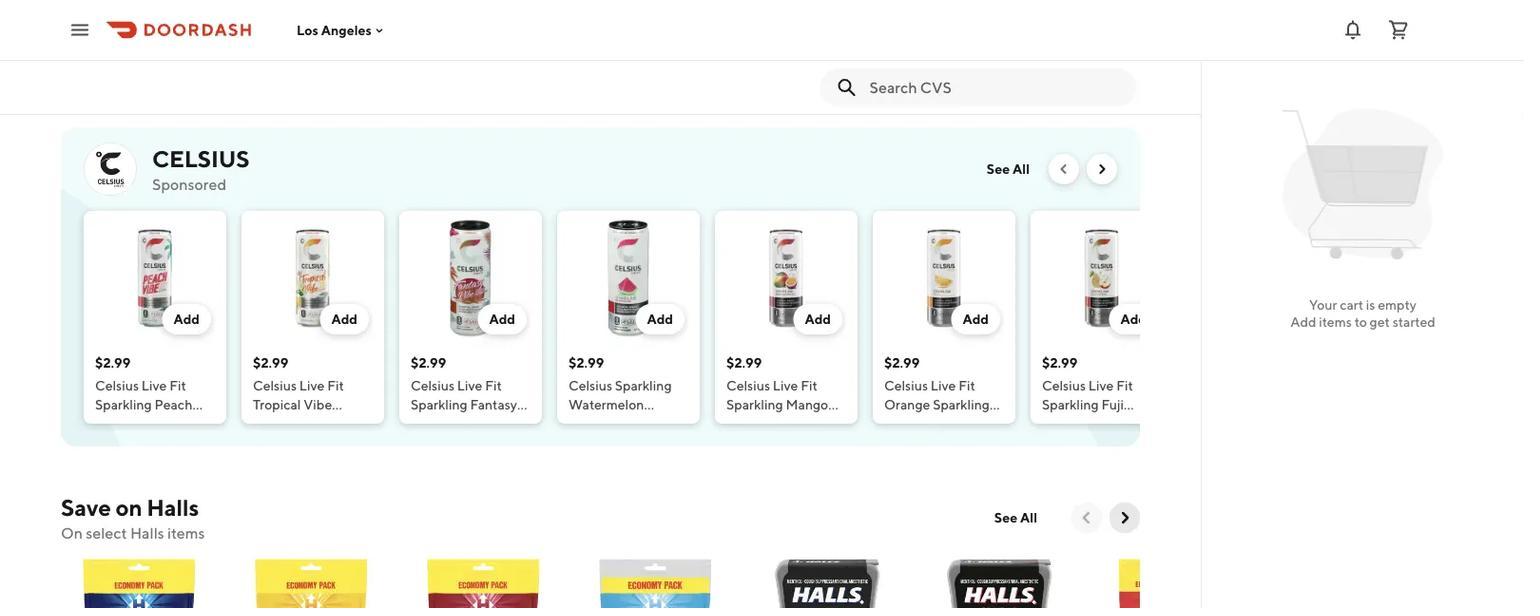 Task type: vqa. For each thing, say whether or not it's contained in the screenshot.
the leftmost "Learn More" button
no



Task type: describe. For each thing, give the bounding box(es) containing it.
next button of carousel image
[[1115, 509, 1135, 528]]

$2.99 celsius live fit sparkling fuji apple pear energy drink can (12 oz)
[[1042, 355, 1155, 451]]

lemon
[[448, 23, 490, 39]]

crystal
[[61, 4, 104, 20]]

add for $2.99 celsius live fit orange sparkling energy drink can (12 oz)
[[963, 311, 989, 327]]

celsius for celsius live fit orange sparkling energy drink can (12 oz)
[[884, 378, 928, 394]]

celsius for celsius live fit sparkling fuji apple pear energy drink can (12 oz)
[[1042, 378, 1086, 394]]

pear
[[1082, 416, 1109, 432]]

fit for peach
[[169, 378, 186, 394]]

bottle inside crystal geyser natural alpine spring water bottle (1 gal)
[[61, 42, 99, 58]]

$2.99 celsius live fit sparkling fantasy vibe energy drink can (12 oz)
[[411, 355, 521, 451]]

passionfruit
[[727, 416, 798, 432]]

(1
[[101, 42, 111, 58]]

add inside your cart is empty add items to get started
[[1291, 314, 1317, 330]]

(12 inside $2.99 celsius live fit sparkling fuji apple pear energy drink can (12 oz)
[[1105, 435, 1122, 451]]

live for fantasy
[[457, 378, 483, 394]]

see all for see all link to the bottom
[[995, 510, 1038, 526]]

vibe inside $2.99 celsius live fit tropical vibe sparkling energy drink can (12 oz)
[[304, 397, 332, 413]]

1 vertical spatial see all link
[[983, 503, 1049, 533]]

live for vibe
[[299, 378, 325, 394]]

strawberry
[[1144, 44, 1210, 60]]

$2.99 for $2.99 celsius live fit sparkling mango passionfruit energy drink (12 oz)
[[727, 355, 762, 371]]

on
[[61, 524, 83, 543]]

natural
[[152, 4, 198, 20]]

oz) inside "$2.99 celsius live fit orange sparkling energy drink can (12 oz)"
[[904, 435, 923, 451]]

los angeles button
[[297, 22, 387, 38]]

(20
[[274, 23, 295, 39]]

gal)
[[114, 42, 136, 58]]

$2.99 celsius live fit sparkling peach vibe energy drink can (12 oz)
[[95, 355, 205, 451]]

packets
[[466, 42, 514, 58]]

(6
[[516, 42, 529, 58]]

mango
[[786, 397, 829, 413]]

save on halls on select halls items
[[61, 494, 205, 543]]

sponsored
[[152, 175, 226, 194]]

geyser
[[106, 4, 149, 20]]

celsius live fit sparkling mango passionfruit energy drink (12 oz) image
[[727, 219, 846, 339]]

live for sparkling
[[931, 378, 956, 394]]

energy inside "$2.99 celsius live fit orange sparkling energy drink can (12 oz)"
[[884, 416, 927, 432]]

apple
[[1042, 416, 1079, 432]]

1 vertical spatial halls
[[147, 494, 199, 521]]

drink inside '$2.99 celsius live fit sparkling fantasy vibe energy drink can (12 oz)'
[[488, 416, 521, 432]]

vibe for celsius live fit sparkling fantasy vibe energy drink can (12 oz)
[[411, 416, 439, 432]]

see for see all link to the top
[[987, 161, 1010, 177]]

alpine
[[61, 23, 101, 39]]

oz) inside $2.99 celsius live fit tropical vibe sparkling energy drink can (12 oz)
[[336, 435, 354, 451]]

previous button of carousel image
[[1057, 162, 1072, 177]]

throat
[[1126, 25, 1166, 41]]

energy inside the $2.99 celsius live fit sparkling peach vibe energy drink can (12 oz)
[[126, 416, 169, 432]]

celsius live fit sparkling fuji apple pear energy drink can (12 oz) image
[[1042, 219, 1162, 339]]

$2.99 for $2.99 celsius live fit sparkling fantasy vibe energy drink can (12 oz)
[[411, 355, 446, 371]]

your cart is empty add items to get started
[[1291, 297, 1436, 330]]

los angeles
[[297, 22, 372, 38]]

energy inside '$2.99 celsius live fit sparkling fantasy vibe energy drink can (12 oz)'
[[442, 416, 485, 432]]

oz) inside '$2.99 celsius live fit sparkling fantasy vibe energy drink can (12 oz)'
[[458, 435, 477, 451]]

(12 inside $2.99 celsius live fit sparkling mango passionfruit energy drink (12 oz)
[[762, 435, 779, 451]]

honey
[[405, 23, 445, 39]]

cola
[[270, 4, 299, 20]]

sparkling inside "$2.99 celsius live fit orange sparkling energy drink can (12 oz)"
[[933, 397, 990, 413]]

all for see all link to the bottom
[[1020, 510, 1038, 526]]

symptom
[[405, 42, 463, 58]]

water
[[145, 23, 183, 39]]

drink inside $2.99 celsius live fit tropical vibe sparkling energy drink can (12 oz)
[[253, 435, 286, 451]]

add for $2.99 celsius live fit sparkling fantasy vibe energy drink can (12 oz)
[[489, 311, 515, 327]]

soothing
[[1169, 25, 1224, 41]]

0 vertical spatial see all link
[[976, 154, 1041, 184]]

oz) inside $2.99 celsius live fit sparkling fuji apple pear energy drink can (12 oz)
[[1125, 435, 1144, 451]]

oz) inside "coca-cola classic soda bottle (20 oz)"
[[298, 23, 316, 39]]

see for see all link to the bottom
[[995, 510, 1018, 526]]

energy inside $2.99 celsius live fit tropical vibe sparkling energy drink can (12 oz)
[[312, 416, 355, 432]]

celsius for celsius sparkling watermelon energy drink (12 oz)
[[569, 378, 612, 394]]

ct) inside halls throat soothing creamy strawberry drops (25 ct) hsa/fsa eligible
[[1117, 63, 1133, 79]]

next button of carousel image
[[1095, 162, 1110, 177]]

drops
[[1213, 44, 1249, 60]]

previous button of carousel image
[[1077, 509, 1096, 528]]

add for $2.99 celsius live fit tropical vibe sparkling energy drink can (12 oz)
[[331, 311, 358, 327]]

sparkling inside $2.99 celsius sparkling watermelon energy drink (12 oz)
[[615, 378, 672, 394]]

oz) inside $2.99 celsius sparkling watermelon energy drink (12 oz)
[[670, 416, 688, 432]]

energy inside $2.99 celsius live fit sparkling mango passionfruit energy drink (12 oz)
[[801, 416, 844, 432]]

ct) inside theraflu max strength honey lemon multi- symptom packets (6 ct)
[[532, 42, 548, 58]]

bottle inside "coca-cola classic soda bottle (20 oz)"
[[233, 23, 271, 39]]

max
[[458, 4, 484, 20]]

can inside "$2.99 celsius live fit orange sparkling energy drink can (12 oz)"
[[966, 416, 991, 432]]

live for mango
[[773, 378, 798, 394]]

oz) inside $2.99 celsius live fit sparkling mango passionfruit energy drink (12 oz)
[[782, 435, 801, 451]]

(12 inside $2.99 celsius live fit tropical vibe sparkling energy drink can (12 oz)
[[316, 435, 333, 451]]

theraflu
[[405, 4, 455, 20]]

fantasy
[[470, 397, 517, 413]]

$2.99 celsius live fit tropical vibe sparkling energy drink can (12 oz)
[[253, 355, 355, 451]]

live for peach
[[141, 378, 167, 394]]

$2.99 for $2.99 celsius sparkling watermelon energy drink (12 oz)
[[569, 355, 604, 371]]

peach
[[155, 397, 192, 413]]

fit for mango
[[801, 378, 818, 394]]

drink inside $2.99 celsius sparkling watermelon energy drink (12 oz)
[[614, 416, 647, 432]]

$2.99 for $2.99 celsius live fit sparkling fuji apple pear energy drink can (12 oz)
[[1042, 355, 1078, 371]]

$2.99 for $2.99 celsius live fit sparkling peach vibe energy drink can (12 oz)
[[95, 355, 131, 371]]

open menu image
[[68, 19, 91, 41]]

sparkling inside $2.99 celsius live fit sparkling fuji apple pear energy drink can (12 oz)
[[1042, 397, 1099, 413]]

celsius
[[152, 145, 250, 172]]

can inside $2.99 celsius live fit sparkling fuji apple pear energy drink can (12 oz)
[[1078, 435, 1103, 451]]

hsa/fsa
[[1094, 84, 1154, 100]]

drink inside the $2.99 celsius live fit sparkling peach vibe energy drink can (12 oz)
[[172, 416, 205, 432]]

empty retail cart image
[[1274, 95, 1453, 274]]

sparkling inside $2.99 celsius live fit sparkling mango passionfruit energy drink (12 oz)
[[727, 397, 783, 413]]

notification bell image
[[1342, 19, 1365, 41]]

add for $2.99 celsius live fit sparkling peach vibe energy drink can (12 oz)
[[173, 311, 200, 327]]



Task type: locate. For each thing, give the bounding box(es) containing it.
celsius live fit orange sparkling energy drink can (12 oz) image
[[884, 219, 1004, 339]]

coca-
[[233, 4, 270, 20]]

5 $2.99 from the left
[[727, 355, 762, 371]]

can for $2.99 celsius live fit sparkling peach vibe energy drink can (12 oz)
[[95, 435, 120, 451]]

drink inside $2.99 celsius live fit sparkling fuji apple pear energy drink can (12 oz)
[[1042, 435, 1075, 451]]

add for $2.99 celsius live fit sparkling fuji apple pear energy drink can (12 oz)
[[1121, 311, 1147, 327]]

items
[[1319, 314, 1352, 330], [167, 524, 205, 543]]

halls
[[1094, 25, 1124, 41], [147, 494, 199, 521], [130, 524, 164, 543]]

2 live from the left
[[299, 378, 325, 394]]

bottle
[[233, 23, 271, 39], [61, 42, 99, 58]]

2 energy from the left
[[312, 416, 355, 432]]

fit for sparkling
[[959, 378, 976, 394]]

$2.99 up orange
[[884, 355, 920, 371]]

drink
[[172, 416, 205, 432], [488, 416, 521, 432], [614, 416, 647, 432], [930, 416, 963, 432], [253, 435, 286, 451], [727, 435, 759, 451], [1042, 435, 1075, 451]]

3 $2.99 from the left
[[411, 355, 446, 371]]

sparkling up passionfruit
[[727, 397, 783, 413]]

live inside $2.99 celsius live fit sparkling fuji apple pear energy drink can (12 oz)
[[1089, 378, 1114, 394]]

$2.99 for $2.99 celsius live fit tropical vibe sparkling energy drink can (12 oz)
[[253, 355, 288, 371]]

drink down apple
[[1042, 435, 1075, 451]]

celsius sparkling watermelon energy drink (12 oz) image
[[569, 219, 689, 339]]

to
[[1355, 314, 1367, 330]]

celsius sponsored
[[152, 145, 250, 194]]

3 live from the left
[[457, 378, 483, 394]]

halls up creamy
[[1094, 25, 1124, 41]]

oz)
[[298, 23, 316, 39], [670, 416, 688, 432], [142, 435, 161, 451], [336, 435, 354, 451], [458, 435, 477, 451], [782, 435, 801, 451], [904, 435, 923, 451], [1125, 435, 1144, 451]]

6 live from the left
[[1089, 378, 1114, 394]]

can for $2.99 celsius live fit tropical vibe sparkling energy drink can (12 oz)
[[289, 435, 313, 451]]

see
[[987, 161, 1010, 177], [995, 510, 1018, 526]]

celsius inside $2.99 celsius live fit sparkling mango passionfruit energy drink (12 oz)
[[727, 378, 770, 394]]

3 energy from the left
[[442, 416, 485, 432]]

2 celsius from the left
[[253, 378, 297, 394]]

0 vertical spatial all
[[1013, 161, 1030, 177]]

crystal geyser natural alpine spring water bottle (1 gal)
[[61, 4, 198, 58]]

sparkling left fantasy
[[411, 397, 468, 413]]

add
[[173, 311, 200, 327], [331, 311, 358, 327], [489, 311, 515, 327], [647, 311, 673, 327], [805, 311, 831, 327], [963, 311, 989, 327], [1121, 311, 1147, 327], [1291, 314, 1317, 330]]

sparkling
[[615, 378, 672, 394], [95, 397, 152, 413], [411, 397, 468, 413], [727, 397, 783, 413], [933, 397, 990, 413], [1042, 397, 1099, 413], [253, 416, 310, 432]]

add up mango
[[805, 311, 831, 327]]

see all link left previous button of carousel image
[[983, 503, 1049, 533]]

halls inside halls throat soothing creamy strawberry drops (25 ct) hsa/fsa eligible
[[1094, 25, 1124, 41]]

celsius inside $2.99 celsius live fit sparkling fuji apple pear energy drink can (12 oz)
[[1042, 378, 1086, 394]]

celsius inside "$2.99 celsius live fit orange sparkling energy drink can (12 oz)"
[[884, 378, 928, 394]]

celsius
[[95, 378, 139, 394], [253, 378, 297, 394], [411, 378, 455, 394], [569, 378, 612, 394], [727, 378, 770, 394], [884, 378, 928, 394], [1042, 378, 1086, 394]]

live
[[141, 378, 167, 394], [299, 378, 325, 394], [457, 378, 483, 394], [773, 378, 798, 394], [931, 378, 956, 394], [1089, 378, 1114, 394]]

is
[[1366, 297, 1376, 313]]

sparkling up apple
[[1042, 397, 1099, 413]]

celsius live fit sparkling fantasy vibe energy drink can (12 oz) image
[[411, 219, 531, 339]]

$2.99 inside $2.99 celsius live fit sparkling mango passionfruit energy drink (12 oz)
[[727, 355, 762, 371]]

sparkling inside '$2.99 celsius live fit sparkling fantasy vibe energy drink can (12 oz)'
[[411, 397, 468, 413]]

coca-cola classic soda bottle (20 oz)
[[233, 4, 377, 39]]

add for $2.99 celsius live fit sparkling mango passionfruit energy drink (12 oz)
[[805, 311, 831, 327]]

vibe for celsius live fit sparkling peach vibe energy drink can (12 oz)
[[95, 416, 124, 432]]

halls down 'on'
[[130, 524, 164, 543]]

5 live from the left
[[931, 378, 956, 394]]

(12 inside the $2.99 celsius live fit sparkling peach vibe energy drink can (12 oz)
[[123, 435, 140, 451]]

7 energy from the left
[[1112, 416, 1155, 432]]

$2.99 inside $2.99 celsius live fit tropical vibe sparkling energy drink can (12 oz)
[[253, 355, 288, 371]]

drink down "watermelon"
[[614, 416, 647, 432]]

7 celsius from the left
[[1042, 378, 1086, 394]]

0 items, open order cart image
[[1387, 19, 1410, 41]]

theraflu max strength honey lemon multi- symptom packets (6 ct)
[[405, 4, 548, 58]]

drink inside "$2.99 celsius live fit orange sparkling energy drink can (12 oz)"
[[930, 416, 963, 432]]

bottle down "alpine"
[[61, 42, 99, 58]]

4 live from the left
[[773, 378, 798, 394]]

soda
[[346, 4, 377, 20]]

3 celsius from the left
[[411, 378, 455, 394]]

0 vertical spatial halls
[[1094, 25, 1124, 41]]

6 fit from the left
[[1117, 378, 1133, 394]]

0 vertical spatial bottle
[[233, 23, 271, 39]]

1 vertical spatial bottle
[[61, 42, 99, 58]]

0 horizontal spatial vibe
[[95, 416, 124, 432]]

see all link
[[976, 154, 1041, 184], [983, 503, 1049, 533]]

classic
[[301, 4, 344, 20]]

$2.99 up 'tropical'
[[253, 355, 288, 371]]

add up the peach
[[173, 311, 200, 327]]

fit inside $2.99 celsius live fit sparkling fuji apple pear energy drink can (12 oz)
[[1117, 378, 1133, 394]]

add up $2.99 celsius sparkling watermelon energy drink (12 oz)
[[647, 311, 673, 327]]

1 energy from the left
[[126, 416, 169, 432]]

1 horizontal spatial items
[[1319, 314, 1352, 330]]

0 vertical spatial see
[[987, 161, 1010, 177]]

1 horizontal spatial bottle
[[233, 23, 271, 39]]

drink inside $2.99 celsius live fit sparkling mango passionfruit energy drink (12 oz)
[[727, 435, 759, 451]]

creamy
[[1094, 44, 1141, 60]]

$2.99 celsius live fit orange sparkling energy drink can (12 oz)
[[884, 355, 991, 451]]

0 horizontal spatial bottle
[[61, 42, 99, 58]]

see all left previous button of carousel image
[[995, 510, 1038, 526]]

1 horizontal spatial ct)
[[1117, 63, 1133, 79]]

can inside '$2.99 celsius live fit sparkling fantasy vibe energy drink can (12 oz)'
[[411, 435, 436, 451]]

multi-
[[492, 23, 530, 39]]

can for $2.99 celsius live fit sparkling fantasy vibe energy drink can (12 oz)
[[411, 435, 436, 451]]

halls right 'on'
[[147, 494, 199, 521]]

4 celsius from the left
[[569, 378, 612, 394]]

angeles
[[321, 22, 372, 38]]

drink down the peach
[[172, 416, 205, 432]]

oz) inside the $2.99 celsius live fit sparkling peach vibe energy drink can (12 oz)
[[142, 435, 161, 451]]

add up the fuji
[[1121, 311, 1147, 327]]

vibe inside the $2.99 celsius live fit sparkling peach vibe energy drink can (12 oz)
[[95, 416, 124, 432]]

$2.99 inside $2.99 celsius live fit sparkling fuji apple pear energy drink can (12 oz)
[[1042, 355, 1078, 371]]

celsius for celsius live fit sparkling peach vibe energy drink can (12 oz)
[[95, 378, 139, 394]]

on
[[116, 494, 142, 521]]

strength
[[487, 4, 540, 20]]

$2.99 down "celsius live fit sparkling peach vibe energy drink can (12 oz)" image
[[95, 355, 131, 371]]

$2.99 celsius live fit sparkling mango passionfruit energy drink (12 oz)
[[727, 355, 844, 451]]

items inside your cart is empty add items to get started
[[1319, 314, 1352, 330]]

tropical
[[253, 397, 301, 413]]

energy inside $2.99 celsius sparkling watermelon energy drink (12 oz)
[[569, 416, 612, 432]]

0 vertical spatial items
[[1319, 314, 1352, 330]]

1 $2.99 from the left
[[95, 355, 131, 371]]

2 $2.99 from the left
[[253, 355, 288, 371]]

fit inside "$2.99 celsius live fit orange sparkling energy drink can (12 oz)"
[[959, 378, 976, 394]]

live inside $2.99 celsius live fit sparkling mango passionfruit energy drink (12 oz)
[[773, 378, 798, 394]]

4 $2.99 from the left
[[569, 355, 604, 371]]

$2.99 inside '$2.99 celsius live fit sparkling fantasy vibe energy drink can (12 oz)'
[[411, 355, 446, 371]]

celsius for celsius live fit tropical vibe sparkling energy drink can (12 oz)
[[253, 378, 297, 394]]

all left previous button of carousel image
[[1020, 510, 1038, 526]]

ct)
[[532, 42, 548, 58], [1117, 63, 1133, 79]]

energy
[[126, 416, 169, 432], [312, 416, 355, 432], [442, 416, 485, 432], [569, 416, 612, 432], [801, 416, 844, 432], [884, 416, 927, 432], [1112, 416, 1155, 432]]

drink down fantasy
[[488, 416, 521, 432]]

0 horizontal spatial items
[[167, 524, 205, 543]]

fit inside the $2.99 celsius live fit sparkling peach vibe energy drink can (12 oz)
[[169, 378, 186, 394]]

bottle down coca-
[[233, 23, 271, 39]]

watermelon
[[569, 397, 644, 413]]

0 horizontal spatial ct)
[[532, 42, 548, 58]]

celsius for celsius live fit sparkling mango passionfruit energy drink (12 oz)
[[727, 378, 770, 394]]

$2.99 up "watermelon"
[[569, 355, 604, 371]]

1 vertical spatial items
[[167, 524, 205, 543]]

$2.99 down the celsius live fit sparkling fantasy vibe energy drink can (12 oz) image
[[411, 355, 446, 371]]

1 live from the left
[[141, 378, 167, 394]]

celsius inside $2.99 celsius sparkling watermelon energy drink (12 oz)
[[569, 378, 612, 394]]

Search CVS search field
[[870, 77, 1121, 98]]

spring
[[103, 23, 142, 39]]

energy inside $2.99 celsius live fit sparkling fuji apple pear energy drink can (12 oz)
[[1112, 416, 1155, 432]]

6 celsius from the left
[[884, 378, 928, 394]]

see left previous button of carousel icon
[[987, 161, 1010, 177]]

$2.99
[[95, 355, 131, 371], [253, 355, 288, 371], [411, 355, 446, 371], [569, 355, 604, 371], [727, 355, 762, 371], [884, 355, 920, 371], [1042, 355, 1078, 371]]

vibe inside '$2.99 celsius live fit sparkling fantasy vibe energy drink can (12 oz)'
[[411, 416, 439, 432]]

items inside "save on halls on select halls items"
[[167, 524, 205, 543]]

1 vertical spatial see
[[995, 510, 1018, 526]]

4 fit from the left
[[801, 378, 818, 394]]

fuji
[[1102, 397, 1124, 413]]

sparkling down 'tropical'
[[253, 416, 310, 432]]

1 horizontal spatial vibe
[[304, 397, 332, 413]]

fit inside '$2.99 celsius live fit sparkling fantasy vibe energy drink can (12 oz)'
[[485, 378, 502, 394]]

live inside "$2.99 celsius live fit orange sparkling energy drink can (12 oz)"
[[931, 378, 956, 394]]

6 $2.99 from the left
[[884, 355, 920, 371]]

live for fuji
[[1089, 378, 1114, 394]]

all for see all link to the top
[[1013, 161, 1030, 177]]

sparkling up "watermelon"
[[615, 378, 672, 394]]

add up "$2.99 celsius live fit orange sparkling energy drink can (12 oz)"
[[963, 311, 989, 327]]

can inside the $2.99 celsius live fit sparkling peach vibe energy drink can (12 oz)
[[95, 435, 120, 451]]

select
[[86, 524, 127, 543]]

add up fantasy
[[489, 311, 515, 327]]

items right select
[[167, 524, 205, 543]]

fit
[[169, 378, 186, 394], [327, 378, 344, 394], [485, 378, 502, 394], [801, 378, 818, 394], [959, 378, 976, 394], [1117, 378, 1133, 394]]

$2.99 inside the $2.99 celsius live fit sparkling peach vibe energy drink can (12 oz)
[[95, 355, 131, 371]]

can
[[966, 416, 991, 432], [95, 435, 120, 451], [289, 435, 313, 451], [411, 435, 436, 451], [1078, 435, 1103, 451]]

add for $2.99 celsius sparkling watermelon energy drink (12 oz)
[[647, 311, 673, 327]]

fit for fantasy
[[485, 378, 502, 394]]

add down your
[[1291, 314, 1317, 330]]

5 fit from the left
[[959, 378, 976, 394]]

5 energy from the left
[[801, 416, 844, 432]]

celsius live fit tropical vibe sparkling energy drink can (12 oz) image
[[253, 219, 373, 339]]

4 energy from the left
[[569, 416, 612, 432]]

orange
[[884, 397, 930, 413]]

fit inside $2.99 celsius live fit tropical vibe sparkling energy drink can (12 oz)
[[327, 378, 344, 394]]

1 vertical spatial all
[[1020, 510, 1038, 526]]

vibe
[[304, 397, 332, 413], [95, 416, 124, 432], [411, 416, 439, 432]]

drink down passionfruit
[[727, 435, 759, 451]]

$2.99 inside "$2.99 celsius live fit orange sparkling energy drink can (12 oz)"
[[884, 355, 920, 371]]

sparkling inside the $2.99 celsius live fit sparkling peach vibe energy drink can (12 oz)
[[95, 397, 152, 413]]

(12
[[650, 416, 667, 432], [123, 435, 140, 451], [316, 435, 333, 451], [438, 435, 455, 451], [762, 435, 779, 451], [884, 435, 902, 451], [1105, 435, 1122, 451]]

6 energy from the left
[[884, 416, 927, 432]]

sparkling right orange
[[933, 397, 990, 413]]

eligible
[[1157, 84, 1205, 100]]

ct) down creamy
[[1117, 63, 1133, 79]]

live inside $2.99 celsius live fit tropical vibe sparkling energy drink can (12 oz)
[[299, 378, 325, 394]]

items down your
[[1319, 314, 1352, 330]]

$2.99 inside $2.99 celsius sparkling watermelon energy drink (12 oz)
[[569, 355, 604, 371]]

your
[[1310, 297, 1337, 313]]

can inside $2.99 celsius live fit tropical vibe sparkling energy drink can (12 oz)
[[289, 435, 313, 451]]

live inside '$2.99 celsius live fit sparkling fantasy vibe energy drink can (12 oz)'
[[457, 378, 483, 394]]

sparkling left the peach
[[95, 397, 152, 413]]

add button
[[162, 304, 211, 335], [162, 304, 211, 335], [320, 304, 369, 335], [320, 304, 369, 335], [478, 304, 527, 335], [478, 304, 527, 335], [636, 304, 685, 335], [636, 304, 685, 335], [794, 304, 843, 335], [794, 304, 843, 335], [951, 304, 1000, 335], [951, 304, 1000, 335], [1109, 304, 1158, 335], [1109, 304, 1158, 335]]

ct) right (6
[[532, 42, 548, 58]]

2 horizontal spatial vibe
[[411, 416, 439, 432]]

5 celsius from the left
[[727, 378, 770, 394]]

drink down 'tropical'
[[253, 435, 286, 451]]

fit inside $2.99 celsius live fit sparkling mango passionfruit energy drink (12 oz)
[[801, 378, 818, 394]]

(25
[[1094, 63, 1114, 79]]

empty
[[1378, 297, 1417, 313]]

see all left previous button of carousel icon
[[987, 161, 1030, 177]]

live inside the $2.99 celsius live fit sparkling peach vibe energy drink can (12 oz)
[[141, 378, 167, 394]]

$2.99 up passionfruit
[[727, 355, 762, 371]]

(12 inside $2.99 celsius sparkling watermelon energy drink (12 oz)
[[650, 416, 667, 432]]

7 $2.99 from the left
[[1042, 355, 1078, 371]]

see all link left previous button of carousel icon
[[976, 154, 1041, 184]]

1 celsius from the left
[[95, 378, 139, 394]]

cart
[[1340, 297, 1364, 313]]

all left previous button of carousel icon
[[1013, 161, 1030, 177]]

add up $2.99 celsius live fit tropical vibe sparkling energy drink can (12 oz)
[[331, 311, 358, 327]]

1 vertical spatial ct)
[[1117, 63, 1133, 79]]

(12 inside "$2.99 celsius live fit orange sparkling energy drink can (12 oz)"
[[884, 435, 902, 451]]

celsius inside $2.99 celsius live fit tropical vibe sparkling energy drink can (12 oz)
[[253, 378, 297, 394]]

$2.99 up apple
[[1042, 355, 1078, 371]]

halls throat soothing creamy strawberry drops (25 ct) hsa/fsa eligible
[[1094, 25, 1249, 100]]

see all for see all link to the top
[[987, 161, 1030, 177]]

2 vertical spatial halls
[[130, 524, 164, 543]]

2 fit from the left
[[327, 378, 344, 394]]

0 vertical spatial see all
[[987, 161, 1030, 177]]

started
[[1393, 314, 1436, 330]]

0 vertical spatial ct)
[[532, 42, 548, 58]]

fit for vibe
[[327, 378, 344, 394]]

$2.99 celsius sparkling watermelon energy drink (12 oz)
[[569, 355, 688, 432]]

see left previous button of carousel image
[[995, 510, 1018, 526]]

sparkling inside $2.99 celsius live fit tropical vibe sparkling energy drink can (12 oz)
[[253, 416, 310, 432]]

celsius inside the $2.99 celsius live fit sparkling peach vibe energy drink can (12 oz)
[[95, 378, 139, 394]]

$2.99 for $2.99 celsius live fit orange sparkling energy drink can (12 oz)
[[884, 355, 920, 371]]

get
[[1370, 314, 1390, 330]]

celsius for celsius live fit sparkling fantasy vibe energy drink can (12 oz)
[[411, 378, 455, 394]]

all
[[1013, 161, 1030, 177], [1020, 510, 1038, 526]]

celsius inside '$2.99 celsius live fit sparkling fantasy vibe energy drink can (12 oz)'
[[411, 378, 455, 394]]

3 fit from the left
[[485, 378, 502, 394]]

(12 inside '$2.99 celsius live fit sparkling fantasy vibe energy drink can (12 oz)'
[[438, 435, 455, 451]]

1 vertical spatial see all
[[995, 510, 1038, 526]]

drink down orange
[[930, 416, 963, 432]]

celsius live fit sparkling peach vibe energy drink can (12 oz) image
[[95, 219, 215, 339]]

1 fit from the left
[[169, 378, 186, 394]]

save
[[61, 494, 111, 521]]

fit for fuji
[[1117, 378, 1133, 394]]

see all
[[987, 161, 1030, 177], [995, 510, 1038, 526]]

los
[[297, 22, 318, 38]]



